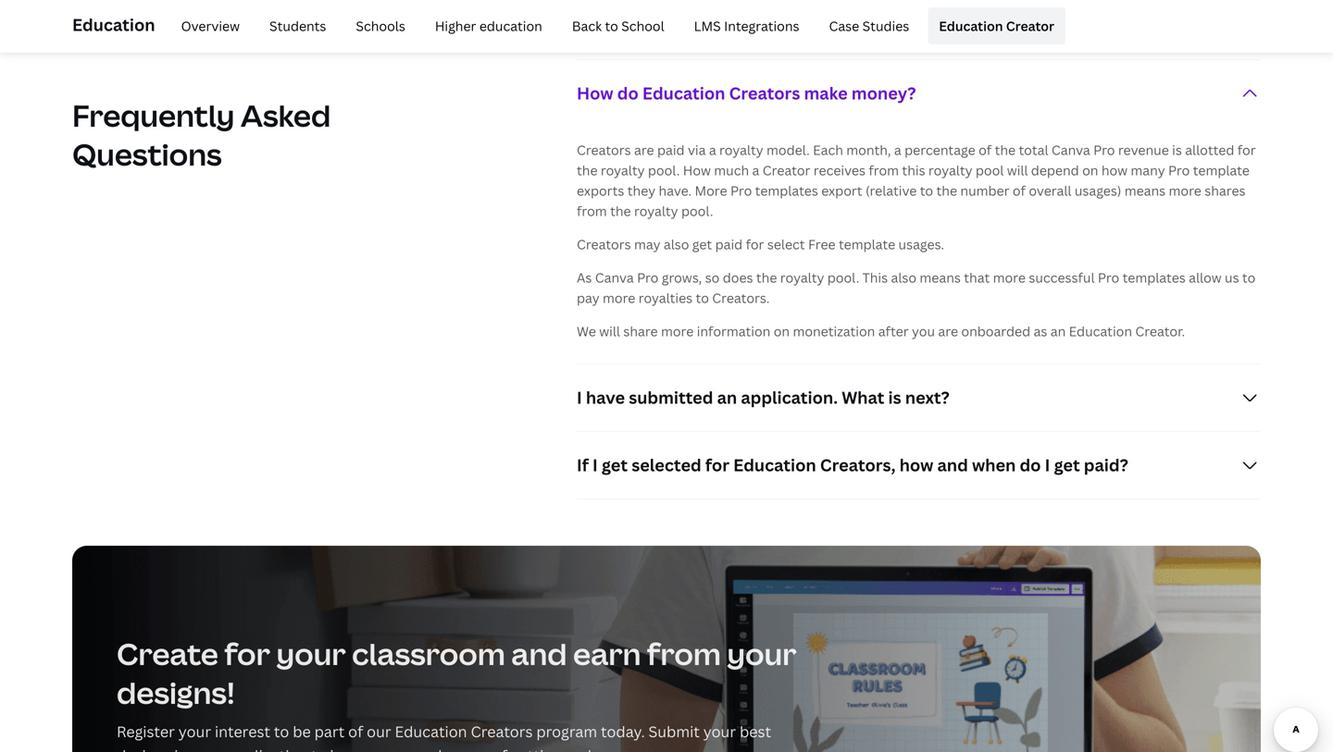 Task type: describe. For each thing, give the bounding box(es) containing it.
how do education creators make money? button
[[577, 60, 1261, 127]]

is inside dropdown button
[[889, 387, 902, 409]]

schools
[[356, 17, 406, 35]]

students link
[[258, 7, 338, 44]]

frequently
[[72, 95, 235, 136]]

as canva pro grows, so does the royalty pool. this also means that more successful pro templates allow us to pay more royalties to creators.
[[577, 269, 1256, 307]]

2 horizontal spatial a
[[895, 141, 902, 159]]

pool
[[976, 162, 1004, 179]]

creator inside education creator link
[[1007, 17, 1055, 35]]

template inside "creators are paid via a royalty model. each month, a percentage of the total canva pro revenue is allotted for the royalty pool. how much a creator receives from this royalty pool will depend on how many pro template exports they have. more pro templates export (relative to the number of overall usages) means more shares from the royalty pool."
[[1194, 162, 1250, 179]]

register
[[117, 723, 175, 742]]

more inside "creators are paid via a royalty model. each month, a percentage of the total canva pro revenue is allotted for the royalty pool. how much a creator receives from this royalty pool will depend on how many pro template exports they have. more pro templates export (relative to the number of overall usages) means more shares from the royalty pool."
[[1169, 182, 1202, 200]]

1 horizontal spatial paid
[[716, 236, 743, 253]]

also inside as canva pro grows, so does the royalty pool. this also means that more successful pro templates allow us to pay more royalties to creators.
[[891, 269, 917, 287]]

month,
[[847, 141, 891, 159]]

0 horizontal spatial on
[[774, 323, 790, 340]]

0 horizontal spatial get
[[602, 454, 628, 477]]

the up exports at the left of page
[[577, 162, 598, 179]]

creators up as
[[577, 236, 631, 253]]

back to school link
[[561, 7, 676, 44]]

program
[[537, 723, 597, 742]]

more down royalties
[[661, 323, 694, 340]]

chances
[[430, 747, 489, 753]]

menu bar containing overview
[[163, 7, 1066, 44]]

free
[[809, 236, 836, 253]]

if i get selected for education creators, how and when do i get paid?
[[577, 454, 1129, 477]]

higher
[[435, 17, 476, 35]]

paid inside "creators are paid via a royalty model. each month, a percentage of the total canva pro revenue is allotted for the royalty pool. how much a creator receives from this royalty pool will depend on how many pro template exports they have. more pro templates export (relative to the number of overall usages) means more shares from the royalty pool."
[[658, 141, 685, 159]]

after
[[879, 323, 909, 340]]

pro left revenue
[[1094, 141, 1116, 159]]

exports
[[577, 182, 625, 200]]

next?
[[906, 387, 950, 409]]

how do education creators make money?
[[577, 82, 916, 105]]

as
[[1034, 323, 1048, 340]]

1 vertical spatial from
[[577, 202, 607, 220]]

how inside dropdown button
[[577, 82, 614, 105]]

as
[[577, 269, 592, 287]]

the up pool
[[995, 141, 1016, 159]]

application.
[[741, 387, 838, 409]]

number
[[961, 182, 1010, 200]]

of left overall
[[1013, 182, 1026, 200]]

pro right the 'successful'
[[1098, 269, 1120, 287]]

integrations
[[724, 17, 800, 35]]

many
[[1131, 162, 1166, 179]]

how inside "creators are paid via a royalty model. each month, a percentage of the total canva pro revenue is allotted for the royalty pool. how much a creator receives from this royalty pool will depend on how many pro template exports they have. more pro templates export (relative to the number of overall usages) means more shares from the royalty pool."
[[1102, 162, 1128, 179]]

access.
[[604, 747, 656, 753]]

monetization
[[793, 323, 876, 340]]

lms integrations link
[[683, 7, 811, 44]]

grows,
[[662, 269, 702, 287]]

submitted
[[629, 387, 714, 409]]

via
[[688, 141, 706, 159]]

designs
[[117, 747, 171, 753]]

students
[[270, 17, 326, 35]]

in
[[174, 747, 187, 753]]

higher education
[[435, 17, 543, 35]]

create for your classroom and earn from your designs! register your interest to be part of our education creators program today. submit your best designs in your application to increase your chances of getting early access.
[[117, 635, 797, 753]]

2 horizontal spatial from
[[869, 162, 899, 179]]

case studies
[[829, 17, 910, 35]]

education
[[480, 17, 543, 35]]

1 vertical spatial template
[[839, 236, 896, 253]]

case
[[829, 17, 860, 35]]

will inside "creators are paid via a royalty model. each month, a percentage of the total canva pro revenue is allotted for the royalty pool. how much a creator receives from this royalty pool will depend on how many pro template exports they have. more pro templates export (relative to the number of overall usages) means more shares from the royalty pool."
[[1007, 162, 1028, 179]]

our
[[367, 723, 391, 742]]

creator.
[[1136, 323, 1186, 340]]

selected
[[632, 454, 702, 477]]

of up increase
[[348, 723, 363, 742]]

1 horizontal spatial are
[[939, 323, 959, 340]]

creators may also get paid for select free template usages.
[[577, 236, 945, 253]]

lms
[[694, 17, 721, 35]]

pay
[[577, 290, 600, 307]]

schools link
[[345, 7, 417, 44]]

2 horizontal spatial i
[[1045, 454, 1051, 477]]

each
[[813, 141, 844, 159]]

of up pool
[[979, 141, 992, 159]]

to left be on the bottom left
[[274, 723, 289, 742]]

royalty down the percentage
[[929, 162, 973, 179]]

select
[[768, 236, 805, 253]]

so
[[705, 269, 720, 287]]

have.
[[659, 182, 692, 200]]

allotted
[[1186, 141, 1235, 159]]

for inside create for your classroom and earn from your designs! register your interest to be part of our education creators program today. submit your best designs in your application to increase your chances of getting early access.
[[224, 635, 270, 675]]

overall
[[1029, 182, 1072, 200]]

case studies link
[[818, 7, 921, 44]]

total
[[1019, 141, 1049, 159]]

for inside "creators are paid via a royalty model. each month, a percentage of the total canva pro revenue is allotted for the royalty pool. how much a creator receives from this royalty pool will depend on how many pro template exports they have. more pro templates export (relative to the number of overall usages) means more shares from the royalty pool."
[[1238, 141, 1256, 159]]

application
[[227, 747, 308, 753]]

lms integrations
[[694, 17, 800, 35]]

2 horizontal spatial get
[[1054, 454, 1081, 477]]

the inside as canva pro grows, so does the royalty pool. this also means that more successful pro templates allow us to pay more royalties to creators.
[[757, 269, 777, 287]]

i inside dropdown button
[[577, 387, 582, 409]]

percentage
[[905, 141, 976, 159]]

frequently asked questions
[[72, 95, 331, 175]]

1 horizontal spatial i
[[593, 454, 598, 477]]

templates inside as canva pro grows, so does the royalty pool. this also means that more successful pro templates allow us to pay more royalties to creators.
[[1123, 269, 1186, 287]]

canva inside as canva pro grows, so does the royalty pool. this also means that more successful pro templates allow us to pay more royalties to creators.
[[595, 269, 634, 287]]

creator inside "creators are paid via a royalty model. each month, a percentage of the total canva pro revenue is allotted for the royalty pool. how much a creator receives from this royalty pool will depend on how many pro template exports they have. more pro templates export (relative to the number of overall usages) means more shares from the royalty pool."
[[763, 162, 811, 179]]

today.
[[601, 723, 645, 742]]

1 horizontal spatial a
[[753, 162, 760, 179]]

model.
[[767, 141, 810, 159]]

depend
[[1032, 162, 1080, 179]]

designs!
[[117, 673, 235, 714]]

1 horizontal spatial get
[[693, 236, 712, 253]]

revenue
[[1119, 141, 1170, 159]]

from inside create for your classroom and earn from your designs! register your interest to be part of our education creators program today. submit your best designs in your application to increase your chances of getting early access.
[[647, 635, 721, 675]]

i have submitted an application. what is next?
[[577, 387, 950, 409]]



Task type: locate. For each thing, give the bounding box(es) containing it.
get up so
[[693, 236, 712, 253]]

0 horizontal spatial and
[[512, 635, 567, 675]]

pro down much at the top right of the page
[[731, 182, 752, 200]]

usages)
[[1075, 182, 1122, 200]]

earn
[[573, 635, 641, 675]]

overview link
[[170, 7, 251, 44]]

0 vertical spatial are
[[634, 141, 654, 159]]

0 vertical spatial an
[[1051, 323, 1066, 340]]

0 horizontal spatial template
[[839, 236, 896, 253]]

0 horizontal spatial i
[[577, 387, 582, 409]]

0 horizontal spatial from
[[577, 202, 607, 220]]

creators up exports at the left of page
[[577, 141, 631, 159]]

menu bar
[[163, 7, 1066, 44]]

also right this
[[891, 269, 917, 287]]

1 vertical spatial paid
[[716, 236, 743, 253]]

from down exports at the left of page
[[577, 202, 607, 220]]

template
[[1194, 162, 1250, 179], [839, 236, 896, 253]]

pool. inside as canva pro grows, so does the royalty pool. this also means that more successful pro templates allow us to pay more royalties to creators.
[[828, 269, 860, 287]]

i left have
[[577, 387, 582, 409]]

0 vertical spatial template
[[1194, 162, 1250, 179]]

of left getting
[[493, 747, 508, 753]]

more
[[1169, 182, 1202, 200], [993, 269, 1026, 287], [603, 290, 636, 307], [661, 323, 694, 340]]

get right if
[[602, 454, 628, 477]]

0 horizontal spatial means
[[920, 269, 961, 287]]

more
[[695, 182, 728, 200]]

1 vertical spatial how
[[900, 454, 934, 477]]

the right "does"
[[757, 269, 777, 287]]

1 vertical spatial templates
[[1123, 269, 1186, 287]]

0 vertical spatial and
[[938, 454, 969, 477]]

how down back
[[577, 82, 614, 105]]

0 horizontal spatial templates
[[755, 182, 819, 200]]

submit
[[649, 723, 700, 742]]

1 horizontal spatial how
[[1102, 162, 1128, 179]]

the down exports at the left of page
[[610, 202, 631, 220]]

0 horizontal spatial pool.
[[648, 162, 680, 179]]

1 vertical spatial on
[[774, 323, 790, 340]]

money?
[[852, 82, 916, 105]]

is
[[1173, 141, 1183, 159], [889, 387, 902, 409]]

1 horizontal spatial will
[[1007, 162, 1028, 179]]

from right earn at the bottom left of page
[[647, 635, 721, 675]]

is left allotted
[[1173, 141, 1183, 159]]

canva right as
[[595, 269, 634, 287]]

more left shares
[[1169, 182, 1202, 200]]

1 horizontal spatial and
[[938, 454, 969, 477]]

canva up depend
[[1052, 141, 1091, 159]]

this
[[863, 269, 888, 287]]

from
[[869, 162, 899, 179], [577, 202, 607, 220], [647, 635, 721, 675]]

are right you
[[939, 323, 959, 340]]

be
[[293, 723, 311, 742]]

they
[[628, 182, 656, 200]]

more right pay
[[603, 290, 636, 307]]

also right may
[[664, 236, 689, 253]]

0 horizontal spatial paid
[[658, 141, 685, 159]]

early
[[565, 747, 601, 753]]

your right in
[[191, 747, 224, 753]]

pro up royalties
[[637, 269, 659, 287]]

royalty down select
[[781, 269, 825, 287]]

a right much at the top right of the page
[[753, 162, 760, 179]]

1 vertical spatial how
[[683, 162, 711, 179]]

1 horizontal spatial creator
[[1007, 17, 1055, 35]]

royalty up they
[[601, 162, 645, 179]]

to down the part at the left
[[311, 747, 326, 753]]

templates down model. at top right
[[755, 182, 819, 200]]

and left earn at the bottom left of page
[[512, 635, 567, 675]]

0 horizontal spatial an
[[717, 387, 737, 409]]

onboarded
[[962, 323, 1031, 340]]

1 horizontal spatial also
[[891, 269, 917, 287]]

i right when
[[1045, 454, 1051, 477]]

shares
[[1205, 182, 1246, 200]]

how right creators,
[[900, 454, 934, 477]]

means left that
[[920, 269, 961, 287]]

creators,
[[820, 454, 896, 477]]

more right that
[[993, 269, 1026, 287]]

classroom
[[352, 635, 505, 675]]

we will share more information on monetization after you are onboarded as an education creator.
[[577, 323, 1186, 340]]

do inside 'dropdown button'
[[1020, 454, 1041, 477]]

paid up "does"
[[716, 236, 743, 253]]

to inside back to school link
[[605, 17, 619, 35]]

0 horizontal spatial how
[[577, 82, 614, 105]]

1 horizontal spatial canva
[[1052, 141, 1091, 159]]

are up they
[[634, 141, 654, 159]]

and inside 'dropdown button'
[[938, 454, 969, 477]]

1 vertical spatial means
[[920, 269, 961, 287]]

0 vertical spatial canva
[[1052, 141, 1091, 159]]

do right when
[[1020, 454, 1041, 477]]

1 vertical spatial also
[[891, 269, 917, 287]]

to down so
[[696, 290, 709, 307]]

how inside "creators are paid via a royalty model. each month, a percentage of the total canva pro revenue is allotted for the royalty pool. how much a creator receives from this royalty pool will depend on how many pro template exports they have. more pro templates export (relative to the number of overall usages) means more shares from the royalty pool."
[[683, 162, 711, 179]]

i
[[577, 387, 582, 409], [593, 454, 598, 477], [1045, 454, 1051, 477]]

to right us
[[1243, 269, 1256, 287]]

template up this
[[839, 236, 896, 253]]

means down many
[[1125, 182, 1166, 200]]

0 vertical spatial also
[[664, 236, 689, 253]]

your up be on the bottom left
[[276, 635, 346, 675]]

template up shares
[[1194, 162, 1250, 179]]

2 vertical spatial pool.
[[828, 269, 860, 287]]

for up interest
[[224, 635, 270, 675]]

is inside "creators are paid via a royalty model. each month, a percentage of the total canva pro revenue is allotted for the royalty pool. how much a creator receives from this royalty pool will depend on how many pro template exports they have. more pro templates export (relative to the number of overall usages) means more shares from the royalty pool."
[[1173, 141, 1183, 159]]

on inside "creators are paid via a royalty model. each month, a percentage of the total canva pro revenue is allotted for the royalty pool. how much a creator receives from this royalty pool will depend on how many pro template exports they have. more pro templates export (relative to the number of overall usages) means more shares from the royalty pool."
[[1083, 162, 1099, 179]]

1 vertical spatial will
[[599, 323, 620, 340]]

do down the back to school
[[618, 82, 639, 105]]

how down via
[[683, 162, 711, 179]]

part
[[315, 723, 345, 742]]

education
[[72, 13, 155, 36], [939, 17, 1004, 35], [643, 82, 726, 105], [1069, 323, 1133, 340], [734, 454, 817, 477], [395, 723, 467, 742]]

1 horizontal spatial an
[[1051, 323, 1066, 340]]

pool. up have.
[[648, 162, 680, 179]]

back to school
[[572, 17, 665, 35]]

0 vertical spatial do
[[618, 82, 639, 105]]

pool. down more
[[682, 202, 714, 220]]

royalty
[[720, 141, 764, 159], [601, 162, 645, 179], [929, 162, 973, 179], [634, 202, 678, 220], [781, 269, 825, 287]]

information
[[697, 323, 771, 340]]

templates inside "creators are paid via a royalty model. each month, a percentage of the total canva pro revenue is allotted for the royalty pool. how much a creator receives from this royalty pool will depend on how many pro template exports they have. more pro templates export (relative to the number of overall usages) means more shares from the royalty pool."
[[755, 182, 819, 200]]

studies
[[863, 17, 910, 35]]

and inside create for your classroom and earn from your designs! register your interest to be part of our education creators program today. submit your best designs in your application to increase your chances of getting early access.
[[512, 635, 567, 675]]

pool. left this
[[828, 269, 860, 287]]

creators.
[[713, 290, 770, 307]]

your left chances
[[394, 747, 426, 753]]

1 vertical spatial is
[[889, 387, 902, 409]]

questions
[[72, 134, 222, 175]]

an right 'as'
[[1051, 323, 1066, 340]]

higher education link
[[424, 7, 554, 44]]

0 vertical spatial means
[[1125, 182, 1166, 200]]

0 vertical spatial creator
[[1007, 17, 1055, 35]]

to right back
[[605, 17, 619, 35]]

1 horizontal spatial from
[[647, 635, 721, 675]]

for left select
[[746, 236, 765, 253]]

education creator link
[[928, 7, 1066, 44]]

means
[[1125, 182, 1166, 200], [920, 269, 961, 287]]

your left best
[[704, 723, 736, 742]]

get
[[693, 236, 712, 253], [602, 454, 628, 477], [1054, 454, 1081, 477]]

means inside as canva pro grows, so does the royalty pool. this also means that more successful pro templates allow us to pay more royalties to creators.
[[920, 269, 961, 287]]

school
[[622, 17, 665, 35]]

asked
[[241, 95, 331, 136]]

1 horizontal spatial templates
[[1123, 269, 1186, 287]]

2 horizontal spatial pool.
[[828, 269, 860, 287]]

are inside "creators are paid via a royalty model. each month, a percentage of the total canva pro revenue is allotted for the royalty pool. how much a creator receives from this royalty pool will depend on how many pro template exports they have. more pro templates export (relative to the number of overall usages) means more shares from the royalty pool."
[[634, 141, 654, 159]]

when
[[972, 454, 1016, 477]]

your up best
[[727, 635, 797, 675]]

creators
[[729, 82, 801, 105], [577, 141, 631, 159], [577, 236, 631, 253], [471, 723, 533, 742]]

create
[[117, 635, 218, 675]]

1 horizontal spatial is
[[1173, 141, 1183, 159]]

and left when
[[938, 454, 969, 477]]

1 horizontal spatial on
[[1083, 162, 1099, 179]]

0 horizontal spatial canva
[[595, 269, 634, 287]]

an inside dropdown button
[[717, 387, 737, 409]]

will right we
[[599, 323, 620, 340]]

paid
[[658, 141, 685, 159], [716, 236, 743, 253]]

royalties
[[639, 290, 693, 307]]

increase
[[330, 747, 390, 753]]

2 vertical spatial from
[[647, 635, 721, 675]]

how inside 'dropdown button'
[[900, 454, 934, 477]]

0 vertical spatial is
[[1173, 141, 1183, 159]]

1 vertical spatial an
[[717, 387, 737, 409]]

0 vertical spatial from
[[869, 162, 899, 179]]

creators up getting
[[471, 723, 533, 742]]

paid left via
[[658, 141, 685, 159]]

that
[[964, 269, 990, 287]]

to down this
[[920, 182, 934, 200]]

i have submitted an application. what is next? button
[[577, 365, 1261, 432]]

1 horizontal spatial means
[[1125, 182, 1166, 200]]

get left the paid?
[[1054, 454, 1081, 477]]

paid?
[[1084, 454, 1129, 477]]

creators left make
[[729, 82, 801, 105]]

if i get selected for education creators, how and when do i get paid? button
[[577, 433, 1261, 499]]

this
[[902, 162, 926, 179]]

pro
[[1094, 141, 1116, 159], [1169, 162, 1190, 179], [731, 182, 752, 200], [637, 269, 659, 287], [1098, 269, 1120, 287]]

getting
[[511, 747, 561, 753]]

0 vertical spatial will
[[1007, 162, 1028, 179]]

your up in
[[179, 723, 211, 742]]

pro right many
[[1169, 162, 1190, 179]]

interest
[[215, 723, 270, 742]]

canva
[[1052, 141, 1091, 159], [595, 269, 634, 287]]

your
[[276, 635, 346, 675], [727, 635, 797, 675], [179, 723, 211, 742], [704, 723, 736, 742], [191, 747, 224, 753], [394, 747, 426, 753]]

0 horizontal spatial do
[[618, 82, 639, 105]]

creators inside create for your classroom and earn from your designs! register your interest to be part of our education creators program today. submit your best designs in your application to increase your chances of getting early access.
[[471, 723, 533, 742]]

canva inside "creators are paid via a royalty model. each month, a percentage of the total canva pro revenue is allotted for the royalty pool. how much a creator receives from this royalty pool will depend on how many pro template exports they have. more pro templates export (relative to the number of overall usages) means more shares from the royalty pool."
[[1052, 141, 1091, 159]]

you
[[912, 323, 935, 340]]

i right if
[[593, 454, 598, 477]]

1 horizontal spatial pool.
[[682, 202, 714, 220]]

for
[[1238, 141, 1256, 159], [746, 236, 765, 253], [706, 454, 730, 477], [224, 635, 270, 675]]

for inside 'dropdown button'
[[706, 454, 730, 477]]

0 horizontal spatial creator
[[763, 162, 811, 179]]

best
[[740, 723, 772, 742]]

is right what
[[889, 387, 902, 409]]

0 horizontal spatial also
[[664, 236, 689, 253]]

0 horizontal spatial are
[[634, 141, 654, 159]]

(relative
[[866, 182, 917, 200]]

to inside "creators are paid via a royalty model. each month, a percentage of the total canva pro revenue is allotted for the royalty pool. how much a creator receives from this royalty pool will depend on how many pro template exports they have. more pro templates export (relative to the number of overall usages) means more shares from the royalty pool."
[[920, 182, 934, 200]]

of
[[979, 141, 992, 159], [1013, 182, 1026, 200], [348, 723, 363, 742], [493, 747, 508, 753]]

education creator
[[939, 17, 1055, 35]]

a right via
[[709, 141, 717, 159]]

a
[[709, 141, 717, 159], [895, 141, 902, 159], [753, 162, 760, 179]]

do inside dropdown button
[[618, 82, 639, 105]]

0 vertical spatial on
[[1083, 162, 1099, 179]]

on up usages)
[[1083, 162, 1099, 179]]

0 vertical spatial pool.
[[648, 162, 680, 179]]

creators inside "creators are paid via a royalty model. each month, a percentage of the total canva pro revenue is allotted for the royalty pool. how much a creator receives from this royalty pool will depend on how many pro template exports they have. more pro templates export (relative to the number of overall usages) means more shares from the royalty pool."
[[577, 141, 631, 159]]

education inside dropdown button
[[643, 82, 726, 105]]

means inside "creators are paid via a royalty model. each month, a percentage of the total canva pro revenue is allotted for the royalty pool. how much a creator receives from this royalty pool will depend on how many pro template exports they have. more pro templates export (relative to the number of overall usages) means more shares from the royalty pool."
[[1125, 182, 1166, 200]]

0 vertical spatial how
[[1102, 162, 1128, 179]]

from up the (relative
[[869, 162, 899, 179]]

usages.
[[899, 236, 945, 253]]

0 horizontal spatial how
[[900, 454, 934, 477]]

will down total on the top
[[1007, 162, 1028, 179]]

1 vertical spatial and
[[512, 635, 567, 675]]

receives
[[814, 162, 866, 179]]

0 vertical spatial paid
[[658, 141, 685, 159]]

also
[[664, 236, 689, 253], [891, 269, 917, 287]]

the left "number"
[[937, 182, 958, 200]]

1 vertical spatial pool.
[[682, 202, 714, 220]]

on right information
[[774, 323, 790, 340]]

education inside create for your classroom and earn from your designs! register your interest to be part of our education creators program today. submit your best designs in your application to increase your chances of getting early access.
[[395, 723, 467, 742]]

an right submitted
[[717, 387, 737, 409]]

us
[[1225, 269, 1240, 287]]

1 vertical spatial are
[[939, 323, 959, 340]]

successful
[[1029, 269, 1095, 287]]

templates
[[755, 182, 819, 200], [1123, 269, 1186, 287]]

royalty down they
[[634, 202, 678, 220]]

does
[[723, 269, 753, 287]]

1 horizontal spatial do
[[1020, 454, 1041, 477]]

1 vertical spatial creator
[[763, 162, 811, 179]]

templates left allow
[[1123, 269, 1186, 287]]

allow
[[1189, 269, 1222, 287]]

0 horizontal spatial a
[[709, 141, 717, 159]]

make
[[804, 82, 848, 105]]

royalty up much at the top right of the page
[[720, 141, 764, 159]]

1 horizontal spatial template
[[1194, 162, 1250, 179]]

royalty inside as canva pro grows, so does the royalty pool. this also means that more successful pro templates allow us to pay more royalties to creators.
[[781, 269, 825, 287]]

education inside 'dropdown button'
[[734, 454, 817, 477]]

overview
[[181, 17, 240, 35]]

0 vertical spatial how
[[577, 82, 614, 105]]

0 horizontal spatial will
[[599, 323, 620, 340]]

1 vertical spatial do
[[1020, 454, 1041, 477]]

how up usages)
[[1102, 162, 1128, 179]]

0 vertical spatial templates
[[755, 182, 819, 200]]

0 horizontal spatial is
[[889, 387, 902, 409]]

creators inside dropdown button
[[729, 82, 801, 105]]

a right month,
[[895, 141, 902, 159]]

what
[[842, 387, 885, 409]]

1 vertical spatial canva
[[595, 269, 634, 287]]

may
[[634, 236, 661, 253]]

for right selected
[[706, 454, 730, 477]]

for right allotted
[[1238, 141, 1256, 159]]

1 horizontal spatial how
[[683, 162, 711, 179]]

will
[[1007, 162, 1028, 179], [599, 323, 620, 340]]



Task type: vqa. For each thing, say whether or not it's contained in the screenshot.
the rightmost the Upload your PDF button
no



